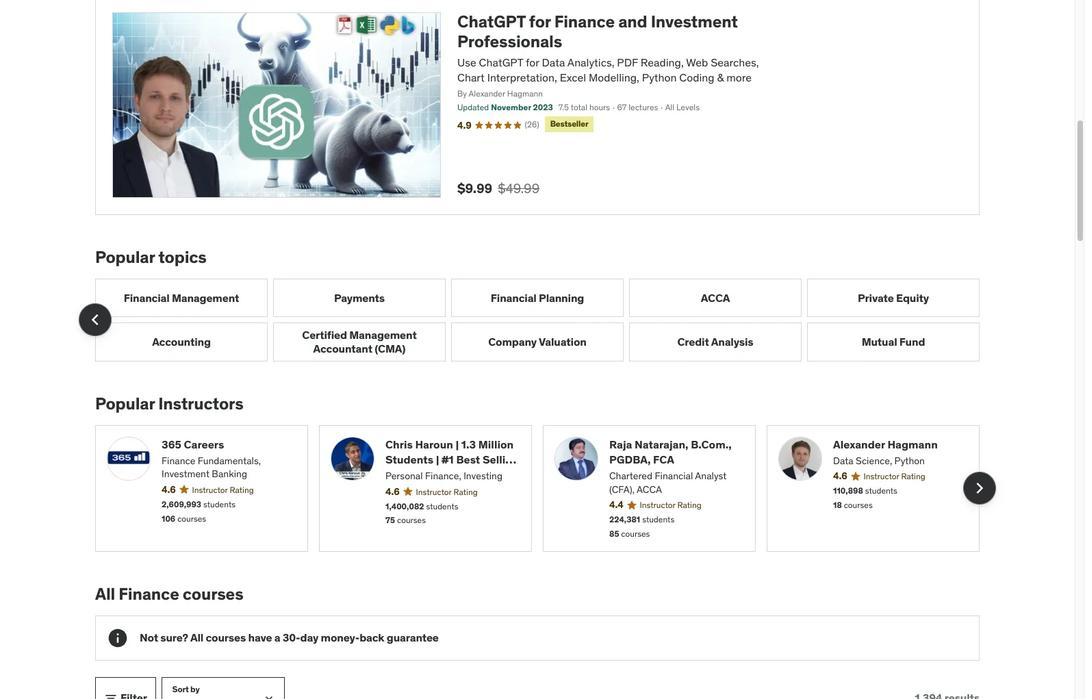 Task type: describe. For each thing, give the bounding box(es) containing it.
4.6 for alexander
[[833, 470, 847, 482]]

excel
[[560, 71, 586, 84]]

popular instructors
[[95, 393, 243, 414]]

instructor rating for science,
[[864, 471, 925, 482]]

110,898
[[833, 486, 863, 496]]

coding
[[679, 71, 715, 84]]

365 careers finance fundamentals, investment banking
[[162, 437, 261, 480]]

rating for hagmann
[[901, 471, 925, 482]]

personal finance, investing
[[385, 470, 503, 482]]

7.5
[[558, 102, 569, 113]]

small image
[[104, 691, 118, 699]]

fund
[[900, 335, 925, 348]]

0 vertical spatial chatgpt
[[457, 11, 526, 32]]

investment for and
[[651, 11, 738, 32]]

85
[[609, 529, 619, 539]]

python inside "alexander hagmann data science, python"
[[895, 455, 925, 467]]

data inside "alexander hagmann data science, python"
[[833, 455, 854, 467]]

valuation
[[539, 335, 587, 348]]

$49.99
[[498, 180, 540, 197]]

money-
[[321, 631, 360, 644]]

management for certified management accountant (cma)
[[349, 328, 417, 342]]

instructor rating for pgdba,
[[640, 500, 702, 510]]

1 vertical spatial chatgpt
[[479, 55, 523, 69]]

chris haroun | 1.3 million students | #1 best selling business & finance prof. link
[[385, 436, 520, 482]]

payments
[[334, 291, 385, 304]]

popular for popular instructors
[[95, 393, 155, 414]]

haroun
[[415, 437, 453, 451]]

acca inside "raja natarajan, b.com., pgdba, fca chartered financial analyst (cfa), acca"
[[637, 483, 662, 496]]

instructor for pgdba,
[[640, 500, 675, 510]]

$9.99
[[457, 180, 492, 197]]

#1
[[442, 452, 454, 466]]

personal
[[385, 470, 423, 482]]

financial for financial planning
[[491, 291, 537, 304]]

1,400,082 students 75 courses
[[385, 501, 458, 525]]

& inside 'chatgpt for finance and investment professionals use chatgpt for data analytics, pdf reading, web searches, chart interpretation, excel modelling, python coding & more by alexander hagmann'
[[717, 71, 724, 84]]

instructors
[[158, 393, 243, 414]]

courses for 85
[[621, 529, 650, 539]]

lectures
[[629, 102, 658, 113]]

financial management
[[124, 291, 239, 304]]

(26)
[[525, 119, 539, 130]]

& inside the chris haroun | 1.3 million students | #1 best selling business & finance prof.
[[435, 468, 442, 482]]

natarajan,
[[635, 437, 689, 451]]

7.5 total hours
[[558, 102, 610, 113]]

all levels
[[665, 102, 700, 113]]

pgdba,
[[609, 452, 651, 466]]

fundamentals,
[[198, 455, 261, 467]]

2,609,993
[[162, 499, 201, 509]]

instructor for courses
[[416, 487, 452, 497]]

private
[[858, 291, 894, 304]]

financial management link
[[95, 279, 268, 317]]

instructor rating for courses
[[416, 487, 478, 497]]

python inside 'chatgpt for finance and investment professionals use chatgpt for data analytics, pdf reading, web searches, chart interpretation, excel modelling, python coding & more by alexander hagmann'
[[642, 71, 677, 84]]

courses for 75
[[397, 515, 426, 525]]

110,898 students 18 courses
[[833, 486, 897, 510]]

popular for popular topics
[[95, 247, 155, 268]]

banking
[[212, 468, 247, 480]]

finance inside 'chatgpt for finance and investment professionals use chatgpt for data analytics, pdf reading, web searches, chart interpretation, excel modelling, python coding & more by alexander hagmann'
[[554, 11, 615, 32]]

financial planning link
[[451, 279, 624, 317]]

interpretation,
[[487, 71, 557, 84]]

credit analysis
[[677, 335, 753, 348]]

guarantee
[[387, 631, 439, 644]]

selling
[[483, 452, 519, 466]]

finance inside the 365 careers finance fundamentals, investment banking
[[162, 455, 195, 467]]

alexander hagmann link
[[833, 436, 968, 452]]

chartered
[[609, 470, 653, 482]]

67 lectures
[[617, 102, 658, 113]]

payments link
[[273, 279, 446, 317]]

topics
[[158, 247, 207, 268]]

day
[[300, 631, 318, 644]]

all for all finance courses
[[95, 583, 115, 604]]

previous image
[[84, 309, 106, 331]]

students
[[385, 452, 433, 466]]

students inside "1,400,082 students 75 courses"
[[426, 501, 458, 511]]

certified management accountant (cma) link
[[273, 323, 446, 361]]

updated november 2023
[[457, 102, 553, 113]]

analysis
[[711, 335, 753, 348]]

credit
[[677, 335, 709, 348]]

company
[[488, 335, 537, 348]]

$9.99 $49.99
[[457, 180, 540, 197]]

certified
[[302, 328, 347, 342]]

million
[[478, 437, 514, 451]]

fca
[[653, 452, 674, 466]]

raja natarajan, b.com., pgdba, fca chartered financial analyst (cfa), acca
[[609, 437, 732, 496]]

levels
[[676, 102, 700, 113]]

prof.
[[488, 468, 513, 482]]

investing
[[464, 470, 503, 482]]

raja
[[609, 437, 632, 451]]

106
[[162, 513, 175, 524]]

finance up not
[[119, 583, 179, 604]]

chris haroun | 1.3 million students | #1 best selling business & finance prof.
[[385, 437, 519, 482]]

next image
[[969, 477, 991, 499]]

courses up the sure? on the left bottom of page
[[183, 583, 243, 604]]

4.6 for 365
[[162, 483, 176, 496]]

students for pgdba,
[[642, 514, 675, 525]]

investment for fundamentals,
[[162, 468, 209, 480]]

alexander hagmann data science, python
[[833, 437, 938, 467]]

(cfa),
[[609, 483, 635, 496]]

75
[[385, 515, 395, 525]]

mutual fund link
[[807, 323, 980, 361]]



Task type: locate. For each thing, give the bounding box(es) containing it.
0 vertical spatial data
[[542, 55, 565, 69]]

|
[[456, 437, 459, 451], [436, 452, 439, 466]]

acca down chartered
[[637, 483, 662, 496]]

b.com.,
[[691, 437, 732, 451]]

analytics,
[[567, 55, 614, 69]]

chatgpt for finance and investment professionals use chatgpt for data analytics, pdf reading, web searches, chart interpretation, excel modelling, python coding & more by alexander hagmann
[[457, 11, 759, 98]]

accountant
[[313, 341, 372, 355]]

1 vertical spatial carousel element
[[95, 425, 996, 552]]

students down finance, at the bottom of the page
[[426, 501, 458, 511]]

1 vertical spatial investment
[[162, 468, 209, 480]]

2 horizontal spatial 4.6
[[833, 470, 847, 482]]

2 horizontal spatial financial
[[655, 470, 693, 482]]

updated
[[457, 102, 489, 113]]

hagmann inside "alexander hagmann data science, python"
[[888, 437, 938, 451]]

investment up "web"
[[651, 11, 738, 32]]

0 vertical spatial acca
[[701, 291, 730, 304]]

1 vertical spatial alexander
[[833, 437, 885, 451]]

2 horizontal spatial all
[[665, 102, 674, 113]]

1 vertical spatial |
[[436, 452, 439, 466]]

mutual fund
[[862, 335, 925, 348]]

courses inside 110,898 students 18 courses
[[844, 500, 873, 510]]

students inside 110,898 students 18 courses
[[865, 486, 897, 496]]

1.3
[[461, 437, 476, 451]]

popular topics
[[95, 247, 207, 268]]

instructor rating for fundamentals,
[[192, 485, 254, 495]]

1 horizontal spatial data
[[833, 455, 854, 467]]

financial planning
[[491, 291, 584, 304]]

accounting link
[[95, 323, 268, 361]]

0 vertical spatial hagmann
[[507, 88, 543, 98]]

a
[[274, 631, 280, 644]]

0 horizontal spatial python
[[642, 71, 677, 84]]

0 vertical spatial popular
[[95, 247, 155, 268]]

acca
[[701, 291, 730, 304], [637, 483, 662, 496]]

0 vertical spatial alexander
[[469, 88, 505, 98]]

courses inside "1,400,082 students 75 courses"
[[397, 515, 426, 525]]

0 horizontal spatial data
[[542, 55, 565, 69]]

carousel element containing 365 careers
[[95, 425, 996, 552]]

all for all levels
[[665, 102, 674, 113]]

1 horizontal spatial financial
[[491, 291, 537, 304]]

management for financial management
[[172, 291, 239, 304]]

2 vertical spatial all
[[190, 631, 203, 644]]

mutual
[[862, 335, 897, 348]]

1 vertical spatial acca
[[637, 483, 662, 496]]

management down topics
[[172, 291, 239, 304]]

science,
[[856, 455, 892, 467]]

courses inside 224,381 students 85 courses
[[621, 529, 650, 539]]

carousel element for popular instructors
[[95, 425, 996, 552]]

& left more
[[717, 71, 724, 84]]

data
[[542, 55, 565, 69], [833, 455, 854, 467]]

1 horizontal spatial python
[[895, 455, 925, 467]]

back
[[360, 631, 384, 644]]

company valuation link
[[451, 323, 624, 361]]

financial up the company
[[491, 291, 537, 304]]

instructor
[[864, 471, 899, 482], [192, 485, 228, 495], [416, 487, 452, 497], [640, 500, 675, 510]]

0 horizontal spatial alexander
[[469, 88, 505, 98]]

investment
[[651, 11, 738, 32], [162, 468, 209, 480]]

acca up credit analysis
[[701, 291, 730, 304]]

1 horizontal spatial 4.6
[[385, 485, 400, 498]]

credit analysis link
[[629, 323, 802, 361]]

students down the banking in the left of the page
[[203, 499, 236, 509]]

courses inside 2,609,993 students 106 courses
[[177, 513, 206, 524]]

224,381
[[609, 514, 640, 525]]

finance down best
[[445, 468, 486, 482]]

alexander inside "alexander hagmann data science, python"
[[833, 437, 885, 451]]

finance inside the chris haroun | 1.3 million students | #1 best selling business & finance prof.
[[445, 468, 486, 482]]

instructor up 2,609,993 students 106 courses
[[192, 485, 228, 495]]

1 vertical spatial popular
[[95, 393, 155, 414]]

instructor up 224,381 students 85 courses
[[640, 500, 675, 510]]

0 vertical spatial investment
[[651, 11, 738, 32]]

4.6 up 110,898
[[833, 470, 847, 482]]

0 horizontal spatial management
[[172, 291, 239, 304]]

4.4
[[609, 499, 623, 511]]

private equity
[[858, 291, 929, 304]]

investment inside 'chatgpt for finance and investment professionals use chatgpt for data analytics, pdf reading, web searches, chart interpretation, excel modelling, python coding & more by alexander hagmann'
[[651, 11, 738, 32]]

python down alexander hagmann link
[[895, 455, 925, 467]]

67
[[617, 102, 627, 113]]

students inside 2,609,993 students 106 courses
[[203, 499, 236, 509]]

hagmann
[[507, 88, 543, 98], [888, 437, 938, 451]]

and
[[618, 11, 647, 32]]

courses down 2,609,993
[[177, 513, 206, 524]]

30-
[[283, 631, 300, 644]]

investment up 2,609,993
[[162, 468, 209, 480]]

management inside certified management accountant (cma)
[[349, 328, 417, 342]]

courses down 224,381
[[621, 529, 650, 539]]

1,400,082
[[385, 501, 424, 511]]

| left 1.3
[[456, 437, 459, 451]]

hours
[[589, 102, 610, 113]]

1 vertical spatial hagmann
[[888, 437, 938, 451]]

courses down 1,400,082
[[397, 515, 426, 525]]

financial inside "raja natarajan, b.com., pgdba, fca chartered financial analyst (cfa), acca"
[[655, 470, 693, 482]]

investment inside the 365 careers finance fundamentals, investment banking
[[162, 468, 209, 480]]

students down science,
[[865, 486, 897, 496]]

365 careers link
[[162, 436, 296, 452]]

analyst
[[695, 470, 727, 482]]

chatgpt down professionals
[[479, 55, 523, 69]]

0 vertical spatial carousel element
[[79, 279, 980, 361]]

courses for 18
[[844, 500, 873, 510]]

0 vertical spatial management
[[172, 291, 239, 304]]

2023
[[533, 102, 553, 113]]

| left #1
[[436, 452, 439, 466]]

accounting
[[152, 335, 211, 348]]

instructor rating down science,
[[864, 471, 925, 482]]

0 vertical spatial python
[[642, 71, 677, 84]]

students for fundamentals,
[[203, 499, 236, 509]]

carousel element containing financial management
[[79, 279, 980, 361]]

business
[[385, 468, 433, 482]]

python down reading,
[[642, 71, 677, 84]]

company valuation
[[488, 335, 587, 348]]

0 horizontal spatial &
[[435, 468, 442, 482]]

sure?
[[160, 631, 188, 644]]

private equity link
[[807, 279, 980, 317]]

rating down alexander hagmann link
[[901, 471, 925, 482]]

courses
[[844, 500, 873, 510], [177, 513, 206, 524], [397, 515, 426, 525], [621, 529, 650, 539], [183, 583, 243, 604], [206, 631, 246, 644]]

students right 224,381
[[642, 514, 675, 525]]

alexander inside 'chatgpt for finance and investment professionals use chatgpt for data analytics, pdf reading, web searches, chart interpretation, excel modelling, python coding & more by alexander hagmann'
[[469, 88, 505, 98]]

by
[[457, 88, 467, 98]]

1 vertical spatial python
[[895, 455, 925, 467]]

courses down 110,898
[[844, 500, 873, 510]]

status
[[915, 692, 980, 699]]

finance down "365"
[[162, 455, 195, 467]]

courses for 106
[[177, 513, 206, 524]]

0 vertical spatial &
[[717, 71, 724, 84]]

management inside "link"
[[172, 291, 239, 304]]

financial inside "link"
[[124, 291, 170, 304]]

instructor for science,
[[864, 471, 899, 482]]

reading,
[[641, 55, 684, 69]]

instructor for fundamentals,
[[192, 485, 228, 495]]

1 horizontal spatial acca
[[701, 291, 730, 304]]

finance,
[[425, 470, 461, 482]]

1 horizontal spatial management
[[349, 328, 417, 342]]

rating
[[901, 471, 925, 482], [230, 485, 254, 495], [454, 487, 478, 497], [677, 500, 702, 510]]

financial down popular topics
[[124, 291, 170, 304]]

alexander up the updated at the left top of the page
[[469, 88, 505, 98]]

0 horizontal spatial acca
[[637, 483, 662, 496]]

4.6 up 1,400,082
[[385, 485, 400, 498]]

0 horizontal spatial investment
[[162, 468, 209, 480]]

rating for students
[[454, 487, 478, 497]]

1 horizontal spatial |
[[456, 437, 459, 451]]

finance
[[554, 11, 615, 32], [162, 455, 195, 467], [445, 468, 486, 482], [119, 583, 179, 604]]

0 horizontal spatial 4.6
[[162, 483, 176, 496]]

have
[[248, 631, 272, 644]]

not sure? all courses have a 30-day money-back guarantee
[[140, 631, 439, 644]]

18
[[833, 500, 842, 510]]

1 horizontal spatial hagmann
[[888, 437, 938, 451]]

management down payments link
[[349, 328, 417, 342]]

students for science,
[[865, 486, 897, 496]]

instructor rating down the banking in the left of the page
[[192, 485, 254, 495]]

management
[[172, 291, 239, 304], [349, 328, 417, 342]]

not
[[140, 631, 158, 644]]

4.6 for 1,400,082
[[385, 485, 400, 498]]

acca inside "link"
[[701, 291, 730, 304]]

1 horizontal spatial &
[[717, 71, 724, 84]]

rating for careers
[[230, 485, 254, 495]]

1 vertical spatial management
[[349, 328, 417, 342]]

popular instructors element
[[95, 393, 996, 552]]

0 horizontal spatial all
[[95, 583, 115, 604]]

hagmann down "interpretation,"
[[507, 88, 543, 98]]

financial for financial management
[[124, 291, 170, 304]]

1 horizontal spatial alexander
[[833, 437, 885, 451]]

instructor down finance, at the bottom of the page
[[416, 487, 452, 497]]

1 vertical spatial for
[[526, 55, 539, 69]]

alexander up science,
[[833, 437, 885, 451]]

chris
[[385, 437, 413, 451]]

total
[[571, 102, 587, 113]]

planning
[[539, 291, 584, 304]]

0 horizontal spatial hagmann
[[507, 88, 543, 98]]

1 popular from the top
[[95, 247, 155, 268]]

raja natarajan, b.com., pgdba, fca link
[[609, 436, 744, 467]]

courses left "have"
[[206, 631, 246, 644]]

0 vertical spatial for
[[529, 11, 551, 32]]

hagmann inside 'chatgpt for finance and investment professionals use chatgpt for data analytics, pdf reading, web searches, chart interpretation, excel modelling, python coding & more by alexander hagmann'
[[507, 88, 543, 98]]

certified management accountant (cma)
[[302, 328, 417, 355]]

data up excel
[[542, 55, 565, 69]]

(cma)
[[375, 341, 406, 355]]

rating down the banking in the left of the page
[[230, 485, 254, 495]]

students inside 224,381 students 85 courses
[[642, 514, 675, 525]]

carousel element for popular topics
[[79, 279, 980, 361]]

use
[[457, 55, 476, 69]]

for
[[529, 11, 551, 32], [526, 55, 539, 69]]

0 vertical spatial all
[[665, 102, 674, 113]]

data up 110,898
[[833, 455, 854, 467]]

instructor rating
[[864, 471, 925, 482], [192, 485, 254, 495], [416, 487, 478, 497], [640, 500, 702, 510]]

1 vertical spatial all
[[95, 583, 115, 604]]

& down #1
[[435, 468, 442, 482]]

pdf
[[617, 55, 638, 69]]

0 horizontal spatial |
[[436, 452, 439, 466]]

1 horizontal spatial investment
[[651, 11, 738, 32]]

professionals
[[457, 31, 562, 52]]

hagmann up science,
[[888, 437, 938, 451]]

instructor rating up 224,381 students 85 courses
[[640, 500, 702, 510]]

data inside 'chatgpt for finance and investment professionals use chatgpt for data analytics, pdf reading, web searches, chart interpretation, excel modelling, python coding & more by alexander hagmann'
[[542, 55, 565, 69]]

rating down analyst
[[677, 500, 702, 510]]

1 vertical spatial &
[[435, 468, 442, 482]]

chart
[[457, 71, 485, 84]]

2 popular from the top
[[95, 393, 155, 414]]

best
[[456, 452, 480, 466]]

1 horizontal spatial all
[[190, 631, 203, 644]]

1 vertical spatial data
[[833, 455, 854, 467]]

popular
[[95, 247, 155, 268], [95, 393, 155, 414]]

0 horizontal spatial financial
[[124, 291, 170, 304]]

2,609,993 students 106 courses
[[162, 499, 236, 524]]

rating for natarajan,
[[677, 500, 702, 510]]

0 vertical spatial |
[[456, 437, 459, 451]]

finance up analytics,
[[554, 11, 615, 32]]

instructor down science,
[[864, 471, 899, 482]]

searches,
[[711, 55, 759, 69]]

chatgpt up use
[[457, 11, 526, 32]]

rating down investing
[[454, 487, 478, 497]]

4.6 up 2,609,993
[[162, 483, 176, 496]]

financial down fca
[[655, 470, 693, 482]]

courses for all
[[206, 631, 246, 644]]

carousel element
[[79, 279, 980, 361], [95, 425, 996, 552]]

instructor rating down personal finance, investing
[[416, 487, 478, 497]]

python
[[642, 71, 677, 84], [895, 455, 925, 467]]



Task type: vqa. For each thing, say whether or not it's contained in the screenshot.
Credit Analysis link
yes



